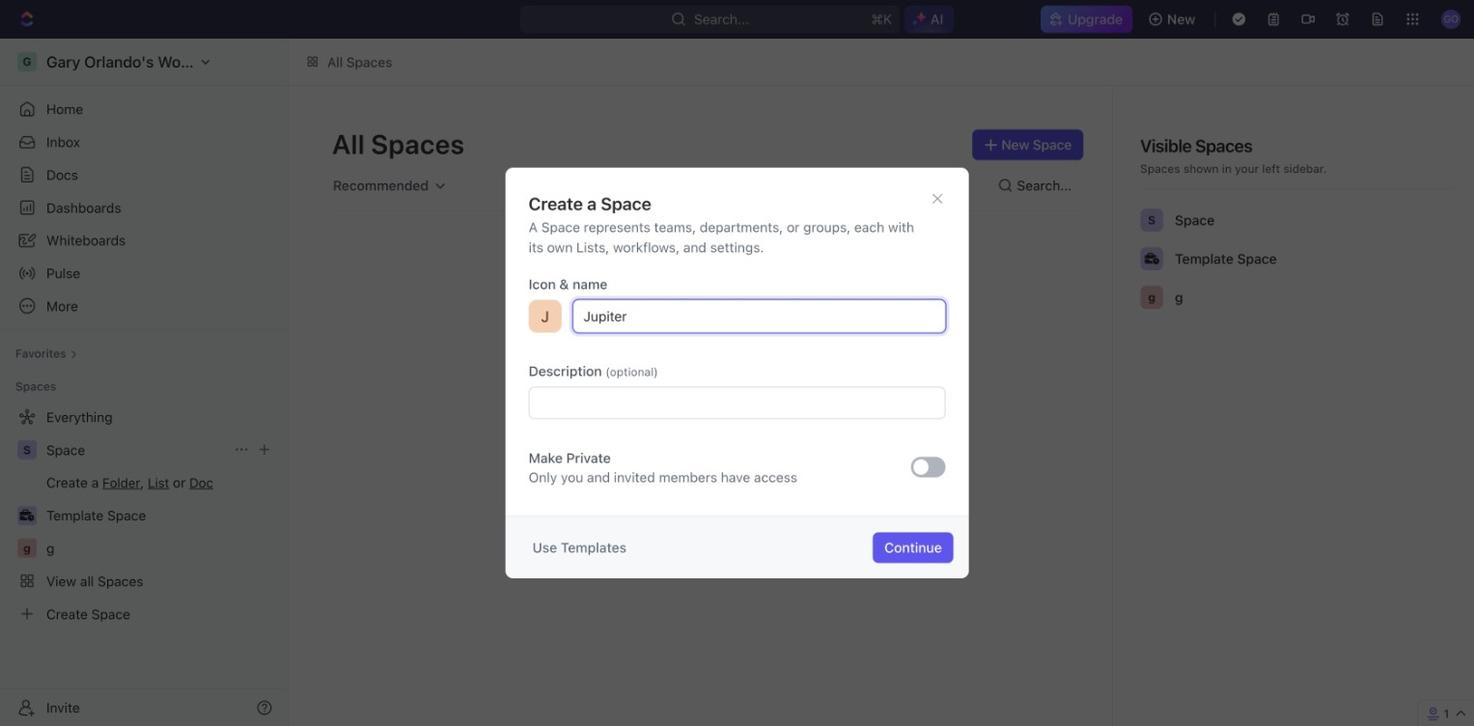 Task type: locate. For each thing, give the bounding box(es) containing it.
0 horizontal spatial space, , element
[[17, 440, 37, 459]]

0 vertical spatial space, , element
[[1140, 208, 1164, 232]]

dialog
[[506, 168, 969, 579]]

1 vertical spatial space, , element
[[17, 440, 37, 459]]

1 horizontal spatial space, , element
[[1140, 208, 1164, 232]]

space, , element
[[1140, 208, 1164, 232], [17, 440, 37, 459]]

sidebar navigation
[[0, 39, 289, 726]]

business time image
[[1145, 253, 1159, 264]]

None field
[[529, 387, 946, 419]]



Task type: describe. For each thing, give the bounding box(es) containing it.
g, , element
[[1140, 286, 1164, 309]]

space, , element inside sidebar "navigation"
[[17, 440, 37, 459]]

e.g. Marketing, Engineering, HR field
[[573, 300, 946, 333]]



Task type: vqa. For each thing, say whether or not it's contained in the screenshot.
'permissions)'
no



